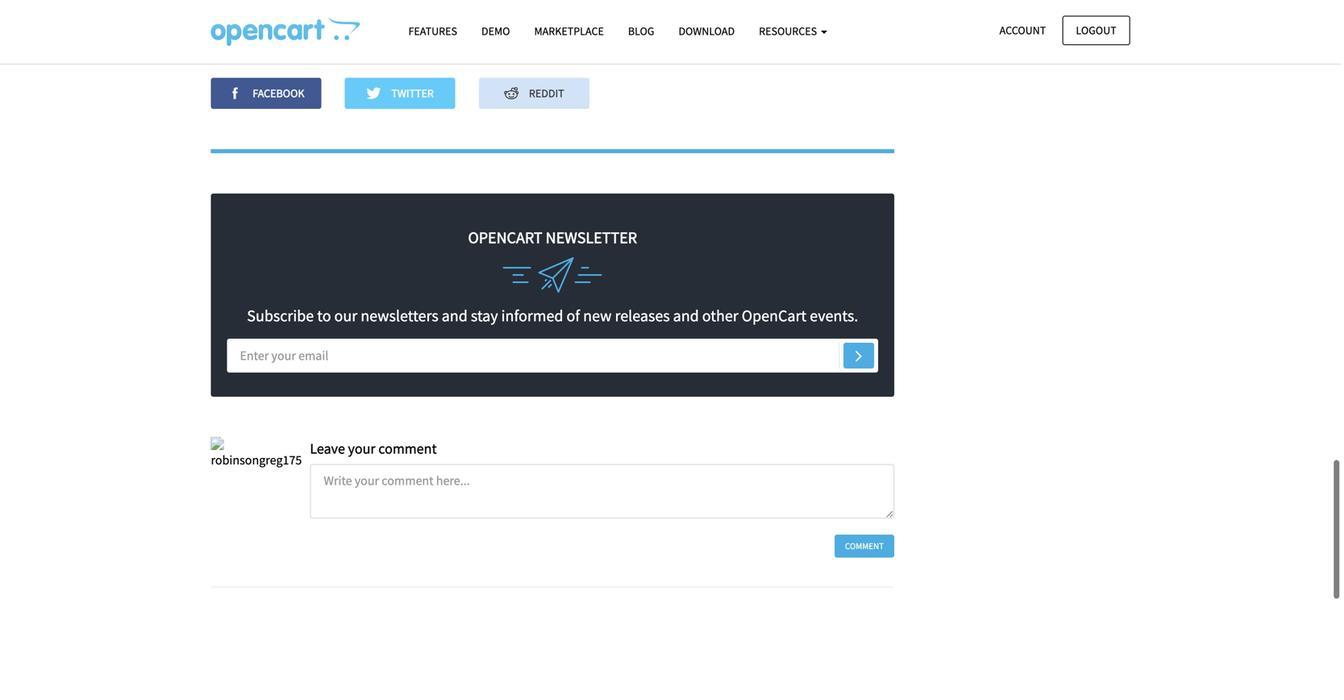 Task type: locate. For each thing, give the bounding box(es) containing it.
account
[[1000, 23, 1047, 38]]

events.
[[810, 306, 859, 326]]

facebook
[[251, 86, 305, 100]]

your
[[348, 440, 376, 458]]

and
[[442, 306, 468, 326], [673, 306, 699, 326]]

angle right image
[[856, 346, 863, 365]]

reddit
[[527, 86, 565, 100]]

1 vertical spatial opencart
[[742, 306, 807, 326]]

subscribe to our newsletters and stay informed of new releases and other opencart events.
[[247, 306, 859, 326]]

social twitter image
[[367, 86, 389, 100]]

resources link
[[747, 17, 840, 45]]

our
[[334, 306, 358, 326]]

1 horizontal spatial opencart
[[742, 306, 807, 326]]

facebook link
[[211, 78, 322, 109]]

features link
[[397, 17, 470, 45]]

blog link
[[616, 17, 667, 45]]

0 horizontal spatial and
[[442, 306, 468, 326]]

account link
[[987, 16, 1060, 45]]

comment
[[846, 541, 884, 552]]

download link
[[667, 17, 747, 45]]

leave
[[310, 440, 345, 458]]

comment button
[[835, 535, 895, 558]]

features
[[409, 24, 458, 38]]

marketplace
[[535, 24, 604, 38]]

0 horizontal spatial opencart
[[468, 227, 543, 248]]

robinsongreg175 image
[[211, 437, 302, 471]]

newsletters
[[361, 306, 439, 326]]

and left other
[[673, 306, 699, 326]]

opencart
[[468, 227, 543, 248], [742, 306, 807, 326]]

comment
[[379, 440, 437, 458]]

and left stay
[[442, 306, 468, 326]]

demo
[[482, 24, 510, 38]]

to
[[317, 306, 331, 326]]

2 and from the left
[[673, 306, 699, 326]]

1 and from the left
[[442, 306, 468, 326]]

0 vertical spatial opencart
[[468, 227, 543, 248]]

1 horizontal spatial and
[[673, 306, 699, 326]]

blog
[[628, 24, 655, 38]]



Task type: vqa. For each thing, say whether or not it's contained in the screenshot.
the newsletters
yes



Task type: describe. For each thing, give the bounding box(es) containing it.
logout
[[1077, 23, 1117, 38]]

new
[[584, 306, 612, 326]]

other
[[703, 306, 739, 326]]

Leave your comment text field
[[310, 465, 895, 519]]

informed
[[502, 306, 564, 326]]

opencart newsletter
[[468, 227, 638, 248]]

choosing the best payment processor for your small business image
[[211, 17, 360, 46]]

download
[[679, 24, 735, 38]]

leave your comment
[[310, 440, 437, 458]]

resources
[[759, 24, 820, 38]]

of
[[567, 306, 580, 326]]

Enter your email text field
[[227, 339, 879, 373]]

releases
[[615, 306, 670, 326]]

twitter
[[389, 86, 434, 100]]

stay
[[471, 306, 498, 326]]

demo link
[[470, 17, 522, 45]]

reddit link
[[479, 78, 590, 109]]

newsletter
[[546, 227, 638, 248]]

subscribe
[[247, 306, 314, 326]]

social reddit image
[[504, 86, 527, 100]]

logout link
[[1063, 16, 1131, 45]]

marketplace link
[[522, 17, 616, 45]]

twitter link
[[345, 78, 456, 109]]

social facebook image
[[228, 86, 251, 100]]



